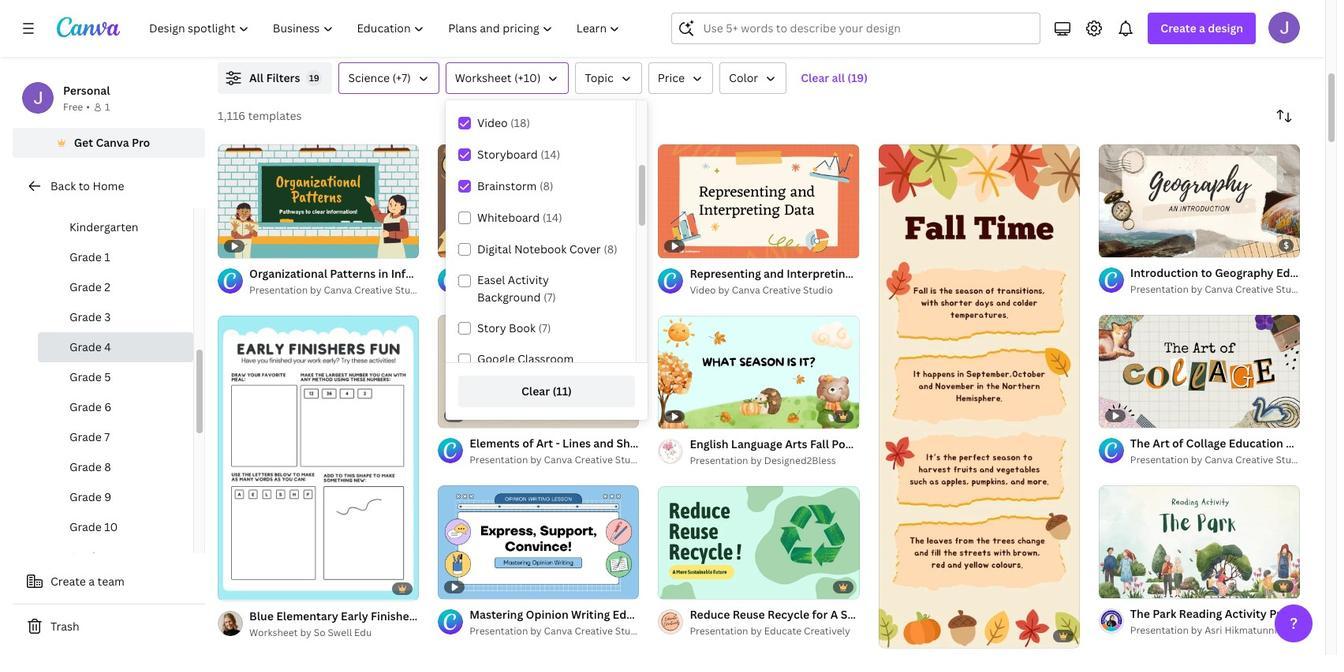 Task type: locate. For each thing, give the bounding box(es) containing it.
a left 'design'
[[1200, 21, 1206, 36]]

by inside the blue elementary early finishers activity worksheet worksheet by so swell edu
[[300, 625, 312, 639]]

0 horizontal spatial video
[[477, 115, 508, 130]]

educate
[[765, 624, 802, 638]]

9 grade from the top
[[69, 489, 102, 504]]

1 1 of 10 link from the left
[[1099, 485, 1301, 599]]

lesson down the
[[826, 28, 858, 42]]

1 horizontal spatial a
[[1200, 21, 1206, 36]]

0 vertical spatial (14)
[[541, 147, 560, 162]]

2 horizontal spatial to
[[608, 11, 620, 26]]

•
[[86, 100, 90, 114]]

2 lesson by canva creative studio link from the left
[[538, 28, 775, 43]]

grade left 3
[[69, 309, 102, 324]]

creative inside energy transformation lesson by canva creative studio
[[1193, 28, 1231, 42]]

grade for grade 10
[[69, 519, 102, 534]]

a inside button
[[89, 574, 95, 589]]

lesson for introduction to waves
[[249, 28, 281, 42]]

fall time educational infographic in orange colors in a simple style image
[[879, 144, 1080, 648]]

clear left all
[[801, 70, 830, 85]]

to for electricity
[[608, 11, 620, 26]]

create for create a design
[[1161, 21, 1197, 36]]

(7) right the background
[[544, 290, 556, 305]]

1 horizontal spatial create
[[1161, 21, 1197, 36]]

grade down grade 8
[[69, 489, 102, 504]]

(14) up "digital notebook cover (8)"
[[543, 210, 562, 225]]

the water cycle link
[[826, 10, 1064, 28]]

grade 8 link
[[38, 452, 193, 482]]

grade left the 7
[[69, 429, 102, 444]]

1 of 10 for presentation by educate creatively
[[670, 580, 698, 592]]

1 introduction from the left
[[249, 11, 317, 26]]

digital
[[477, 241, 512, 256]]

introduction inside introduction to waves lesson by canva creative studio
[[249, 11, 317, 26]]

by inside introduction to electricity lesson by canva creative studio
[[572, 28, 583, 42]]

create down grade 11
[[51, 574, 86, 589]]

brainstorm
[[477, 178, 537, 193]]

design
[[1208, 21, 1244, 36]]

activity
[[508, 272, 549, 287], [422, 608, 464, 623]]

1 vertical spatial (8)
[[604, 241, 618, 256]]

1 horizontal spatial to
[[320, 11, 331, 26]]

to
[[320, 11, 331, 26], [608, 11, 620, 26], [79, 178, 90, 193]]

introduction up topic
[[538, 11, 606, 26]]

9 inside grade 9 link
[[104, 489, 112, 504]]

of
[[1117, 238, 1126, 250], [1117, 580, 1126, 591], [676, 580, 685, 592]]

storyboard
[[477, 147, 538, 162]]

a inside dropdown button
[[1200, 21, 1206, 36]]

grade left 2
[[69, 279, 102, 294]]

studio inside introduction to electricity lesson by canva creative studio
[[657, 28, 687, 42]]

grade 9
[[69, 489, 112, 504]]

canva
[[297, 28, 326, 42], [586, 28, 614, 42], [874, 28, 902, 42], [1162, 28, 1191, 42], [96, 135, 129, 150], [544, 282, 573, 296], [1205, 282, 1234, 296], [324, 283, 352, 296], [732, 283, 760, 296], [544, 453, 573, 467], [1205, 453, 1234, 467], [544, 624, 573, 638]]

presentation by canva creative studio link
[[470, 282, 645, 297], [1131, 282, 1306, 297], [249, 282, 425, 298], [470, 453, 645, 468], [1131, 453, 1306, 468], [470, 623, 645, 639]]

whiteboard (14)
[[477, 210, 562, 225]]

home
[[93, 178, 124, 193]]

(8)
[[540, 178, 554, 193], [604, 241, 618, 256]]

grade 1
[[69, 249, 110, 264]]

introduction inside introduction to electricity lesson by canva creative studio
[[538, 11, 606, 26]]

easel
[[477, 272, 505, 287]]

free
[[63, 100, 83, 114]]

so
[[314, 625, 326, 639]]

a left team at the bottom left of the page
[[89, 574, 95, 589]]

grade down the grade 9 at bottom left
[[69, 519, 102, 534]]

1 horizontal spatial 10
[[687, 580, 698, 592]]

1 horizontal spatial 1 of 10 link
[[1099, 485, 1301, 599]]

2 1 of 10 link from the left
[[658, 486, 860, 599]]

1 horizontal spatial video
[[690, 283, 716, 296]]

1,116 templates
[[218, 108, 302, 123]]

1 horizontal spatial activity
[[508, 272, 549, 287]]

to inside introduction to waves lesson by canva creative studio
[[320, 11, 331, 26]]

1 vertical spatial clear
[[522, 384, 550, 399]]

1 vertical spatial (14)
[[543, 210, 562, 225]]

to for waves
[[320, 11, 331, 26]]

1 vertical spatial create
[[51, 574, 86, 589]]

Search search field
[[703, 13, 1031, 43]]

0 vertical spatial (8)
[[540, 178, 554, 193]]

jacob simon image
[[1269, 12, 1301, 43]]

header
[[477, 369, 516, 384]]

1 vertical spatial video
[[690, 283, 716, 296]]

grade 7 link
[[38, 422, 193, 452]]

video
[[477, 115, 508, 130], [690, 283, 716, 296]]

to right "back"
[[79, 178, 90, 193]]

canva inside introduction to waves lesson by canva creative studio
[[297, 28, 326, 42]]

lesson up (+10)
[[538, 28, 570, 42]]

grade 2 link
[[38, 272, 193, 302]]

back
[[51, 178, 76, 193]]

1 vertical spatial worksheet
[[467, 608, 524, 623]]

price
[[658, 70, 685, 85]]

0 horizontal spatial introduction
[[249, 11, 317, 26]]

lesson by canva creative studio link down transformation at the right of the page
[[1114, 28, 1338, 43]]

studio inside 'the water cycle lesson by canva creative studio'
[[945, 28, 975, 42]]

swell
[[328, 625, 352, 639]]

lesson inside 'the water cycle lesson by canva creative studio'
[[826, 28, 858, 42]]

lesson
[[249, 28, 281, 42], [538, 28, 570, 42], [826, 28, 858, 42], [1114, 28, 1146, 42]]

activity right finishers
[[422, 608, 464, 623]]

11 grade from the top
[[69, 549, 102, 564]]

creative
[[328, 28, 366, 42], [616, 28, 655, 42], [905, 28, 943, 42], [1193, 28, 1231, 42], [575, 282, 613, 296], [1236, 282, 1274, 296], [355, 283, 393, 296], [763, 283, 801, 296], [575, 453, 613, 467], [1236, 453, 1274, 467], [575, 624, 613, 638]]

(7) inside easel activity background (7)
[[544, 290, 556, 305]]

all
[[832, 70, 845, 85]]

the
[[826, 11, 846, 26]]

video for video by canva creative studio
[[690, 283, 716, 296]]

11
[[104, 549, 116, 564]]

grade for grade 11
[[69, 549, 102, 564]]

studio
[[369, 28, 398, 42], [657, 28, 687, 42], [945, 28, 975, 42], [1233, 28, 1263, 42], [615, 282, 645, 296], [1276, 282, 1306, 296], [395, 283, 425, 296], [803, 283, 833, 296], [615, 453, 645, 467], [1276, 453, 1306, 467], [615, 624, 645, 638]]

lesson down the energy
[[1114, 28, 1146, 42]]

4 lesson from the left
[[1114, 28, 1146, 42]]

to left electricity
[[608, 11, 620, 26]]

1 grade from the top
[[69, 249, 102, 264]]

lesson for introduction to electricity
[[538, 28, 570, 42]]

lesson by canva creative studio link down electricity
[[538, 28, 775, 43]]

3 lesson from the left
[[826, 28, 858, 42]]

brainstorm (8)
[[477, 178, 554, 193]]

clear left (11)
[[522, 384, 550, 399]]

None search field
[[672, 13, 1041, 44]]

2
[[104, 279, 111, 294]]

(14)
[[541, 147, 560, 162], [543, 210, 562, 225]]

energy transformation image
[[1083, 0, 1338, 4]]

4 grade from the top
[[69, 339, 102, 354]]

19
[[309, 72, 319, 84]]

reduce reuse recycle for a sustainable future education presentation in green blue illustrative style image
[[658, 486, 860, 599]]

back to home
[[51, 178, 124, 193]]

story book (7)
[[477, 320, 551, 335]]

0 horizontal spatial to
[[79, 178, 90, 193]]

grade up grade 2 on the left of page
[[69, 249, 102, 264]]

1
[[105, 100, 110, 114], [1110, 238, 1115, 250], [104, 249, 110, 264], [1110, 580, 1115, 591], [670, 580, 674, 592]]

of for presentation by asri hikmatunnisa
[[1117, 580, 1126, 591]]

lesson up all
[[249, 28, 281, 42]]

(8) right cover
[[604, 241, 618, 256]]

9 inside '1 of 9' link
[[1128, 238, 1133, 250]]

(7) right the book
[[539, 320, 551, 335]]

1 horizontal spatial introduction
[[538, 11, 606, 26]]

1 vertical spatial activity
[[422, 608, 464, 623]]

2 lesson from the left
[[538, 28, 570, 42]]

0 vertical spatial (7)
[[544, 290, 556, 305]]

grade 6
[[69, 399, 112, 414]]

0 horizontal spatial 9
[[104, 489, 112, 504]]

0 vertical spatial clear
[[801, 70, 830, 85]]

3 grade from the top
[[69, 309, 102, 324]]

finishers
[[371, 608, 420, 623]]

0 vertical spatial a
[[1200, 21, 1206, 36]]

clear inside button
[[522, 384, 550, 399]]

1 for presentation by asri hikmatunnisa
[[1110, 580, 1115, 591]]

blue elementary early finishers activity worksheet worksheet by so swell edu
[[249, 608, 524, 639]]

lesson inside introduction to electricity lesson by canva creative studio
[[538, 28, 570, 42]]

grade for grade 6
[[69, 399, 102, 414]]

create inside button
[[51, 574, 86, 589]]

1 horizontal spatial 9
[[1128, 238, 1133, 250]]

get canva pro
[[74, 135, 150, 150]]

science (+7) button
[[339, 62, 439, 94]]

(14) for whiteboard (14)
[[543, 210, 562, 225]]

clear all (19)
[[801, 70, 868, 85]]

0 vertical spatial 9
[[1128, 238, 1133, 250]]

1 vertical spatial a
[[89, 574, 95, 589]]

clear for clear (11)
[[522, 384, 550, 399]]

creative inside introduction to waves lesson by canva creative studio
[[328, 28, 366, 42]]

10 grade from the top
[[69, 519, 102, 534]]

video (18)
[[477, 115, 530, 130]]

by inside presentation by educate creatively link
[[751, 624, 762, 638]]

create a team
[[51, 574, 125, 589]]

1 of 9 link
[[1099, 144, 1301, 257]]

1 of 10 link for canva
[[1099, 485, 1301, 599]]

grade for grade 1
[[69, 249, 102, 264]]

4 lesson by canva creative studio link from the left
[[1114, 28, 1338, 43]]

lesson by canva creative studio link down the cycle
[[826, 28, 1064, 43]]

1 vertical spatial (7)
[[539, 320, 551, 335]]

lesson for the water cycle
[[826, 28, 858, 42]]

activity inside easel activity background (7)
[[508, 272, 549, 287]]

5
[[104, 369, 111, 384]]

1 vertical spatial 9
[[104, 489, 112, 504]]

studio inside introduction to waves lesson by canva creative studio
[[369, 28, 398, 42]]

2 introduction from the left
[[538, 11, 606, 26]]

0 horizontal spatial a
[[89, 574, 95, 589]]

0 horizontal spatial 1 of 10 link
[[658, 486, 860, 599]]

1 horizontal spatial (8)
[[604, 241, 618, 256]]

0 horizontal spatial create
[[51, 574, 86, 589]]

2 horizontal spatial 10
[[1128, 580, 1138, 591]]

by inside energy transformation lesson by canva creative studio
[[1149, 28, 1160, 42]]

introduction for introduction to waves
[[249, 11, 317, 26]]

create a design button
[[1149, 13, 1256, 44]]

grade for grade 5
[[69, 369, 102, 384]]

7 grade from the top
[[69, 429, 102, 444]]

to inside introduction to electricity lesson by canva creative studio
[[608, 11, 620, 26]]

grade left 8
[[69, 459, 102, 474]]

grade left the 6
[[69, 399, 102, 414]]

grade left 4
[[69, 339, 102, 354]]

lesson inside introduction to waves lesson by canva creative studio
[[249, 28, 281, 42]]

create
[[1161, 21, 1197, 36], [51, 574, 86, 589]]

6 grade from the top
[[69, 399, 102, 414]]

0 horizontal spatial clear
[[522, 384, 550, 399]]

lesson inside energy transformation lesson by canva creative studio
[[1114, 28, 1146, 42]]

pre-school link
[[38, 182, 193, 212]]

create for create a team
[[51, 574, 86, 589]]

by inside video by canva creative studio link
[[718, 283, 730, 296]]

get
[[74, 135, 93, 150]]

0 horizontal spatial activity
[[422, 608, 464, 623]]

0 vertical spatial worksheet
[[455, 70, 512, 85]]

electricity
[[622, 11, 678, 26]]

0 horizontal spatial 10
[[104, 519, 118, 534]]

5 grade from the top
[[69, 369, 102, 384]]

by inside the presentation by designed2bless link
[[751, 454, 762, 467]]

2 grade from the top
[[69, 279, 102, 294]]

3 lesson by canva creative studio link from the left
[[826, 28, 1064, 43]]

(14) right storyboard
[[541, 147, 560, 162]]

worksheet (+10)
[[455, 70, 541, 85]]

lesson by canva creative studio link
[[249, 28, 487, 43], [538, 28, 775, 43], [826, 28, 1064, 43], [1114, 28, 1338, 43]]

1 of 10 link
[[1099, 485, 1301, 599], [658, 486, 860, 599]]

to left waves
[[320, 11, 331, 26]]

1 of 10 link for designed2bless
[[658, 486, 860, 599]]

easel activity background (7)
[[477, 272, 556, 305]]

0 horizontal spatial 1 of 10
[[670, 580, 698, 592]]

lesson by canva creative studio link for introduction to waves
[[249, 28, 487, 43]]

of inside '1 of 9' link
[[1117, 238, 1126, 250]]

8 grade from the top
[[69, 459, 102, 474]]

team
[[97, 574, 125, 589]]

create inside dropdown button
[[1161, 21, 1197, 36]]

1 lesson by canva creative studio link from the left
[[249, 28, 487, 43]]

pre-
[[69, 189, 92, 204]]

4
[[104, 339, 111, 354]]

create down energy transformation image
[[1161, 21, 1197, 36]]

presentation by designed2bless link
[[690, 453, 860, 469]]

video by canva creative studio
[[690, 283, 833, 296]]

grade for grade 4
[[69, 339, 102, 354]]

1 horizontal spatial 1 of 10
[[1110, 580, 1138, 591]]

grade for grade 2
[[69, 279, 102, 294]]

lesson by canva creative studio link down waves
[[249, 28, 487, 43]]

grade left 5
[[69, 369, 102, 384]]

activity inside the blue elementary early finishers activity worksheet worksheet by so swell edu
[[422, 608, 464, 623]]

(8) right brainstorm
[[540, 178, 554, 193]]

grade
[[69, 249, 102, 264], [69, 279, 102, 294], [69, 309, 102, 324], [69, 339, 102, 354], [69, 369, 102, 384], [69, 399, 102, 414], [69, 429, 102, 444], [69, 459, 102, 474], [69, 489, 102, 504], [69, 519, 102, 534], [69, 549, 102, 564]]

0 vertical spatial create
[[1161, 21, 1197, 36]]

worksheet inside button
[[455, 70, 512, 85]]

clear for clear all (19)
[[801, 70, 830, 85]]

activity up the background
[[508, 272, 549, 287]]

clear inside button
[[801, 70, 830, 85]]

1 horizontal spatial clear
[[801, 70, 830, 85]]

grade up create a team on the bottom of the page
[[69, 549, 102, 564]]

0 vertical spatial video
[[477, 115, 508, 130]]

introduction up filters
[[249, 11, 317, 26]]

9
[[1128, 238, 1133, 250], [104, 489, 112, 504]]

1 lesson from the left
[[249, 28, 281, 42]]

clear all (19) button
[[793, 62, 876, 94]]

0 vertical spatial activity
[[508, 272, 549, 287]]

grade 6 link
[[38, 392, 193, 422]]



Task type: vqa. For each thing, say whether or not it's contained in the screenshot.


Task type: describe. For each thing, give the bounding box(es) containing it.
10 for presentation by educate creatively
[[687, 580, 698, 592]]

whiteboard
[[477, 210, 540, 225]]

0 horizontal spatial (8)
[[540, 178, 554, 193]]

(19)
[[848, 70, 868, 85]]

all
[[249, 70, 264, 85]]

introduction to electricity link
[[538, 10, 775, 28]]

introduction to waves link
[[249, 10, 487, 28]]

science
[[348, 70, 390, 85]]

canva inside energy transformation lesson by canva creative studio
[[1162, 28, 1191, 42]]

energy transformation link
[[1114, 10, 1338, 28]]

of for presentation by canva creative studio
[[1117, 238, 1126, 250]]

lesson by canva creative studio link for introduction to electricity
[[538, 28, 775, 43]]

price button
[[649, 62, 713, 94]]

hikmatunnisa
[[1225, 624, 1287, 637]]

cycle
[[883, 11, 913, 26]]

by inside presentation by asri hikmatunnisa link
[[1192, 624, 1203, 637]]

storyboard (14)
[[477, 147, 560, 162]]

waves
[[334, 11, 368, 26]]

blue
[[249, 608, 274, 623]]

google classroom header
[[477, 351, 574, 384]]

notebook
[[514, 241, 567, 256]]

grade for grade 8
[[69, 459, 102, 474]]

worksheet by so swell edu link
[[249, 625, 419, 640]]

grade 5 link
[[38, 362, 193, 392]]

top level navigation element
[[139, 13, 634, 44]]

grade 7
[[69, 429, 110, 444]]

creatively
[[804, 624, 851, 638]]

1,116
[[218, 108, 246, 123]]

grade 9 link
[[38, 482, 193, 512]]

kindergarten link
[[38, 212, 193, 242]]

color button
[[720, 62, 787, 94]]

7
[[104, 429, 110, 444]]

topic button
[[576, 62, 642, 94]]

elementary
[[276, 608, 338, 623]]

science (+7)
[[348, 70, 411, 85]]

templates
[[248, 108, 302, 123]]

creative inside 'the water cycle lesson by canva creative studio'
[[905, 28, 943, 42]]

topic
[[585, 70, 614, 85]]

grade 3
[[69, 309, 111, 324]]

grade 3 link
[[38, 302, 193, 332]]

a for design
[[1200, 21, 1206, 36]]

canva inside button
[[96, 135, 129, 150]]

lesson by canva creative studio link for energy transformation
[[1114, 28, 1338, 43]]

(+10)
[[515, 70, 541, 85]]

presentation by designed2bless
[[690, 454, 836, 467]]

video for video (18)
[[477, 115, 508, 130]]

to for home
[[79, 178, 90, 193]]

introduction for introduction to electricity
[[538, 11, 606, 26]]

digital notebook cover (8)
[[477, 241, 618, 256]]

of for presentation by educate creatively
[[676, 580, 685, 592]]

1 for presentation by canva creative studio
[[1110, 238, 1115, 250]]

cover
[[569, 241, 601, 256]]

personal
[[63, 83, 110, 98]]

the park reading activity presentation in green watercolor handdrawn style image
[[1099, 485, 1301, 599]]

canva inside 'the water cycle lesson by canva creative studio'
[[874, 28, 902, 42]]

grade 2
[[69, 279, 111, 294]]

grade 5
[[69, 369, 111, 384]]

10 for presentation by asri hikmatunnisa
[[1128, 580, 1138, 591]]

by inside 'the water cycle lesson by canva creative studio'
[[860, 28, 872, 42]]

create a team button
[[13, 566, 205, 597]]

book
[[509, 320, 536, 335]]

3
[[104, 309, 111, 324]]

grade 10 link
[[38, 512, 193, 542]]

history education presentation skeleton in a brown beige yellow friendly handdrawn style image
[[438, 144, 640, 257]]

blue elementary early finishers activity worksheet image
[[218, 315, 419, 600]]

get canva pro button
[[13, 128, 205, 158]]

studio inside energy transformation lesson by canva creative studio
[[1233, 28, 1263, 42]]

water
[[848, 11, 880, 26]]

clear (11)
[[522, 384, 572, 399]]

grade for grade 3
[[69, 309, 102, 324]]

presentation by educate creatively link
[[690, 623, 860, 639]]

presentation by educate creatively
[[690, 624, 851, 638]]

filters
[[266, 70, 300, 85]]

a for team
[[89, 574, 95, 589]]

2 vertical spatial worksheet
[[249, 625, 298, 639]]

energy transformation lesson by canva creative studio
[[1114, 11, 1263, 42]]

introduction to geography education presentation in a brown and beige scrapbook style image
[[1099, 144, 1301, 257]]

free •
[[63, 100, 90, 114]]

edu
[[354, 625, 372, 639]]

by inside introduction to waves lesson by canva creative studio
[[284, 28, 295, 42]]

background
[[477, 290, 541, 305]]

classroom
[[518, 351, 574, 366]]

school
[[92, 189, 127, 204]]

(18)
[[511, 115, 530, 130]]

Sort by button
[[1269, 100, 1301, 132]]

all filters
[[249, 70, 300, 85]]

trash
[[51, 619, 79, 634]]

story
[[477, 320, 506, 335]]

early
[[341, 608, 368, 623]]

trash link
[[13, 611, 205, 642]]

1 of 10 for presentation by asri hikmatunnisa
[[1110, 580, 1138, 591]]

19 filter options selected element
[[307, 70, 322, 86]]

introduction to waves lesson by canva creative studio
[[249, 11, 398, 42]]

(+7)
[[393, 70, 411, 85]]

$
[[1284, 239, 1289, 251]]

the water cycle lesson by canva creative studio
[[826, 11, 975, 42]]

pro
[[132, 135, 150, 150]]

grade 4
[[69, 339, 111, 354]]

worksheet (+10) button
[[446, 62, 569, 94]]

kindergarten
[[69, 219, 139, 234]]

grade 11
[[69, 549, 116, 564]]

creative inside introduction to electricity lesson by canva creative studio
[[616, 28, 655, 42]]

1 for presentation by educate creatively
[[670, 580, 674, 592]]

grade for grade 7
[[69, 429, 102, 444]]

(14) for storyboard (14)
[[541, 147, 560, 162]]

designed2bless
[[765, 454, 836, 467]]

grade 1 link
[[38, 242, 193, 272]]

pre-school
[[69, 189, 127, 204]]

(11)
[[553, 384, 572, 399]]

canva inside introduction to electricity lesson by canva creative studio
[[586, 28, 614, 42]]

lesson by canva creative studio link for the water cycle
[[826, 28, 1064, 43]]

presentation by asri hikmatunnisa link
[[1131, 623, 1301, 639]]

google
[[477, 351, 515, 366]]

grade for grade 9
[[69, 489, 102, 504]]

blue elementary early finishers activity worksheet link
[[249, 607, 524, 625]]



